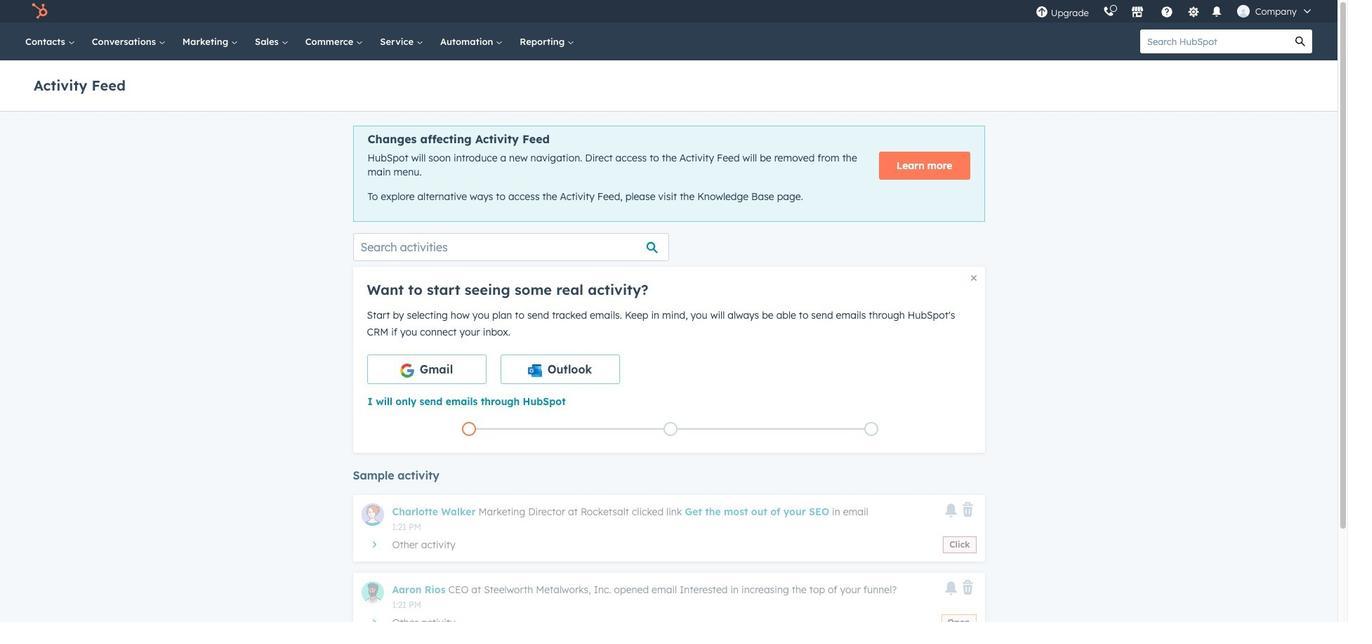 Task type: locate. For each thing, give the bounding box(es) containing it.
onboarding.steps.sendtrackedemailingmail.title image
[[667, 426, 674, 434]]

menu
[[1029, 0, 1321, 22]]

Search activities search field
[[353, 233, 669, 261]]

None checkbox
[[367, 355, 487, 384]]

onboarding.steps.finalstep.title image
[[868, 426, 875, 434]]

marketplaces image
[[1132, 6, 1144, 19]]

list
[[368, 419, 973, 439]]

None checkbox
[[501, 355, 620, 384]]



Task type: describe. For each thing, give the bounding box(es) containing it.
close image
[[971, 275, 977, 281]]

jacob simon image
[[1238, 5, 1250, 18]]

Search HubSpot search field
[[1141, 30, 1289, 53]]



Task type: vqa. For each thing, say whether or not it's contained in the screenshot.
the ensure
no



